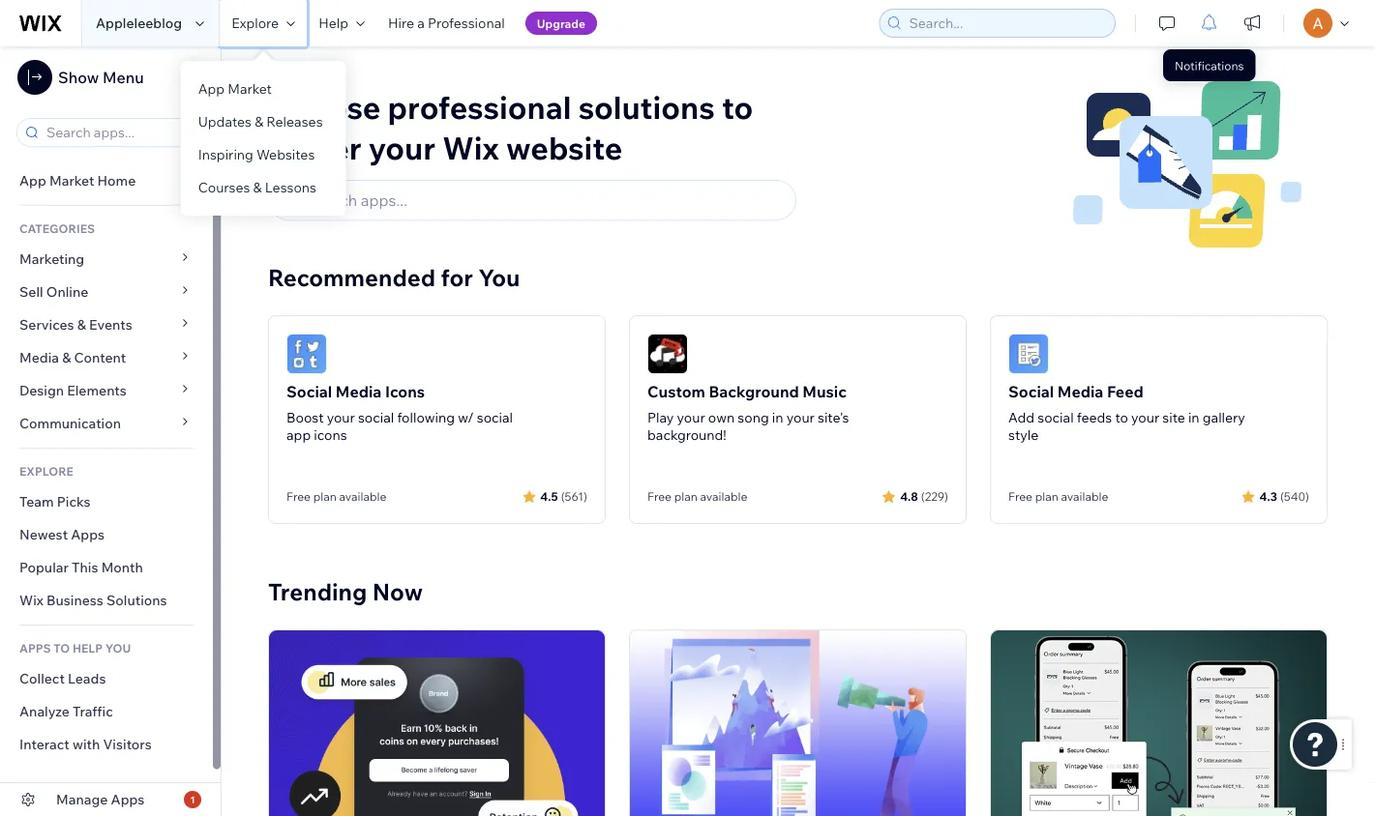 Task type: describe. For each thing, give the bounding box(es) containing it.
trending now
[[268, 578, 423, 607]]

interact with visitors
[[19, 736, 152, 753]]

collect leads link
[[0, 663, 213, 696]]

free plan available for social media icons
[[286, 490, 386, 504]]

available for feed
[[1061, 490, 1108, 504]]

market for app market
[[228, 80, 272, 97]]

website
[[506, 128, 623, 167]]

app for app market
[[198, 80, 225, 97]]

wix business solutions
[[19, 592, 167, 609]]

popular
[[19, 559, 69, 576]]

site
[[1162, 409, 1185, 426]]

app market home
[[19, 172, 136, 189]]

free plan available for social media feed
[[1008, 490, 1108, 504]]

you
[[478, 263, 520, 292]]

your left site's
[[786, 409, 815, 426]]

home
[[97, 172, 136, 189]]

apps to help you
[[19, 641, 131, 656]]

newest apps link
[[0, 519, 213, 552]]

content
[[74, 349, 126, 366]]

to inside choose professional solutions to power your wix website
[[722, 88, 753, 127]]

updates & releases
[[198, 113, 323, 130]]

& for services
[[77, 316, 86, 333]]

free plan available for custom background music
[[647, 490, 747, 504]]

available for music
[[700, 490, 747, 504]]

plan for social media feed
[[1035, 490, 1058, 504]]

in inside social media feed add social feeds to your site in gallery style
[[1188, 409, 1200, 426]]

marketing
[[19, 251, 84, 268]]

help
[[318, 15, 348, 31]]

se ranking poster image
[[630, 631, 966, 817]]

free for social media icons
[[286, 490, 311, 504]]

appleleeblog
[[96, 15, 182, 31]]

explore
[[19, 464, 73, 479]]

a
[[417, 15, 425, 31]]

newest
[[19, 526, 68, 543]]

app for app market home
[[19, 172, 46, 189]]

4.5
[[540, 489, 558, 504]]

choose
[[268, 88, 381, 127]]

add
[[1008, 409, 1035, 426]]

you
[[105, 641, 131, 656]]

& for courses
[[253, 179, 262, 196]]

social media feed add social feeds to your site in gallery style
[[1008, 382, 1245, 444]]

apps for manage apps
[[111, 792, 145, 809]]

social media icons logo image
[[286, 334, 327, 374]]

show menu
[[58, 68, 144, 87]]

solutions
[[106, 592, 167, 609]]

free for social media feed
[[1008, 490, 1032, 504]]

background!
[[647, 427, 726, 444]]

events
[[89, 316, 132, 333]]

websites
[[256, 146, 315, 163]]

power
[[268, 128, 361, 167]]

w/
[[458, 409, 474, 426]]

newest apps
[[19, 526, 105, 543]]

free for custom background music
[[647, 490, 672, 504]]

updates
[[198, 113, 252, 130]]

your inside social media icons boost your social following w/ social app icons
[[327, 409, 355, 426]]

for
[[441, 263, 473, 292]]

menu
[[102, 68, 144, 87]]

courses
[[198, 179, 250, 196]]

help
[[72, 641, 103, 656]]

available for icons
[[339, 490, 386, 504]]

play
[[647, 409, 674, 426]]

music
[[803, 382, 847, 402]]

reconvert upsell & cross sell poster image
[[991, 631, 1327, 817]]

analyze traffic link
[[0, 696, 213, 729]]

professional
[[428, 15, 505, 31]]

social media feed logo image
[[1008, 334, 1049, 374]]

team picks link
[[0, 486, 213, 519]]

social inside social media feed add social feeds to your site in gallery style
[[1038, 409, 1074, 426]]

song
[[738, 409, 769, 426]]

to inside social media feed add social feeds to your site in gallery style
[[1115, 409, 1128, 426]]

design elements
[[19, 382, 127, 399]]

your up 'background!'
[[677, 409, 705, 426]]

media & content link
[[0, 342, 213, 374]]

(540)
[[1280, 489, 1309, 504]]

1 social from the left
[[358, 409, 394, 426]]

& for media
[[62, 349, 71, 366]]

search apps... field inside sidebar element
[[41, 119, 197, 146]]

collect leads
[[19, 671, 106, 688]]

trending
[[268, 578, 367, 607]]

media & content
[[19, 349, 126, 366]]

1 vertical spatial search apps... field
[[301, 181, 787, 220]]

courses & lessons link
[[181, 171, 346, 204]]

plan for custom background music
[[674, 490, 697, 504]]

explore
[[231, 15, 279, 31]]

manage apps
[[56, 792, 145, 809]]

communication
[[19, 415, 124, 432]]

inspiring
[[198, 146, 253, 163]]

4.8
[[900, 489, 918, 504]]

your inside social media feed add social feeds to your site in gallery style
[[1131, 409, 1159, 426]]

upgrade button
[[525, 12, 597, 35]]

wix inside sidebar element
[[19, 592, 43, 609]]

icons
[[385, 382, 425, 402]]



Task type: vqa. For each thing, say whether or not it's contained in the screenshot.


Task type: locate. For each thing, give the bounding box(es) containing it.
month
[[101, 559, 143, 576]]

1 vertical spatial market
[[49, 172, 94, 189]]

free plan available down 'background!'
[[647, 490, 747, 504]]

2 horizontal spatial social
[[1038, 409, 1074, 426]]

(561)
[[561, 489, 587, 504]]

social media icons boost your social following w/ social app icons
[[286, 382, 513, 444]]

1 horizontal spatial wix
[[442, 128, 499, 167]]

custom background music logo image
[[647, 334, 688, 374]]

2 horizontal spatial free plan available
[[1008, 490, 1108, 504]]

in right site
[[1188, 409, 1200, 426]]

boost
[[286, 409, 324, 426]]

1 horizontal spatial plan
[[674, 490, 697, 504]]

2 social from the left
[[477, 409, 513, 426]]

services & events link
[[0, 309, 213, 342]]

apps right manage
[[111, 792, 145, 809]]

sidebar element
[[0, 46, 222, 817]]

1 vertical spatial wix
[[19, 592, 43, 609]]

apps for newest apps
[[71, 526, 105, 543]]

2 free plan available from the left
[[647, 490, 747, 504]]

3 free plan available from the left
[[1008, 490, 1108, 504]]

in right "song"
[[772, 409, 783, 426]]

recommended for you
[[268, 263, 520, 292]]

1 plan from the left
[[313, 490, 337, 504]]

media for social media icons
[[336, 382, 382, 402]]

0 vertical spatial app
[[198, 80, 225, 97]]

4.5 (561)
[[540, 489, 587, 504]]

sell online link
[[0, 276, 213, 309]]

solutions
[[578, 88, 715, 127]]

0 vertical spatial search apps... field
[[41, 119, 197, 146]]

social for social media feed
[[1008, 382, 1054, 402]]

0 horizontal spatial available
[[339, 490, 386, 504]]

2 free from the left
[[647, 490, 672, 504]]

&
[[255, 113, 263, 130], [253, 179, 262, 196], [77, 316, 86, 333], [62, 349, 71, 366]]

media for social media feed
[[1057, 382, 1103, 402]]

with
[[73, 736, 100, 753]]

market inside sidebar element
[[49, 172, 94, 189]]

1 vertical spatial app
[[19, 172, 46, 189]]

1 horizontal spatial to
[[1115, 409, 1128, 426]]

to right solutions
[[722, 88, 753, 127]]

hire a professional
[[388, 15, 505, 31]]

plan down icons
[[313, 490, 337, 504]]

0 horizontal spatial search apps... field
[[41, 119, 197, 146]]

& down 'inspiring websites'
[[253, 179, 262, 196]]

free plan available down style
[[1008, 490, 1108, 504]]

2 horizontal spatial plan
[[1035, 490, 1058, 504]]

analyze
[[19, 704, 70, 720]]

search apps... field down "website"
[[301, 181, 787, 220]]

popular this month
[[19, 559, 143, 576]]

0 horizontal spatial social
[[358, 409, 394, 426]]

help button
[[307, 0, 376, 46]]

updates & releases link
[[181, 105, 346, 138]]

media left 'icons'
[[336, 382, 382, 402]]

app market home link
[[0, 165, 213, 197]]

& inside 'link'
[[253, 179, 262, 196]]

2 horizontal spatial media
[[1057, 382, 1103, 402]]

wix down popular
[[19, 592, 43, 609]]

1 horizontal spatial free
[[647, 490, 672, 504]]

interact
[[19, 736, 69, 753]]

1 vertical spatial apps
[[111, 792, 145, 809]]

0 horizontal spatial free plan available
[[286, 490, 386, 504]]

apps up this
[[71, 526, 105, 543]]

apps
[[19, 641, 51, 656]]

your up icons
[[327, 409, 355, 426]]

to
[[722, 88, 753, 127], [1115, 409, 1128, 426]]

app market
[[198, 80, 272, 97]]

free down app
[[286, 490, 311, 504]]

(229)
[[921, 489, 948, 504]]

wix down professional
[[442, 128, 499, 167]]

0 horizontal spatial plan
[[313, 490, 337, 504]]

feeds
[[1077, 409, 1112, 426]]

3 available from the left
[[1061, 490, 1108, 504]]

communication link
[[0, 407, 213, 440]]

free down 'background!'
[[647, 490, 672, 504]]

social right add
[[1038, 409, 1074, 426]]

courses & lessons
[[198, 179, 316, 196]]

2 plan from the left
[[674, 490, 697, 504]]

plan down style
[[1035, 490, 1058, 504]]

2 in from the left
[[1188, 409, 1200, 426]]

1 free from the left
[[286, 490, 311, 504]]

wix inside choose professional solutions to power your wix website
[[442, 128, 499, 167]]

market for app market home
[[49, 172, 94, 189]]

media inside social media icons boost your social following w/ social app icons
[[336, 382, 382, 402]]

sell
[[19, 284, 43, 300]]

social for social media icons
[[286, 382, 332, 402]]

app up the categories
[[19, 172, 46, 189]]

background
[[709, 382, 799, 402]]

upgrade
[[537, 16, 585, 30]]

3 plan from the left
[[1035, 490, 1058, 504]]

plan down 'background!'
[[674, 490, 697, 504]]

style
[[1008, 427, 1039, 444]]

wix business solutions link
[[0, 584, 213, 617]]

recommended
[[268, 263, 436, 292]]

social right w/
[[477, 409, 513, 426]]

1 horizontal spatial social
[[477, 409, 513, 426]]

0 horizontal spatial apps
[[71, 526, 105, 543]]

app up updates
[[198, 80, 225, 97]]

1 horizontal spatial free plan available
[[647, 490, 747, 504]]

elements
[[67, 382, 127, 399]]

leads
[[68, 671, 106, 688]]

0 horizontal spatial app
[[19, 172, 46, 189]]

your
[[368, 128, 435, 167], [327, 409, 355, 426], [677, 409, 705, 426], [786, 409, 815, 426], [1131, 409, 1159, 426]]

& left events
[[77, 316, 86, 333]]

0 horizontal spatial wix
[[19, 592, 43, 609]]

design elements link
[[0, 374, 213, 407]]

media inside social media feed add social feeds to your site in gallery style
[[1057, 382, 1103, 402]]

1 vertical spatial to
[[1115, 409, 1128, 426]]

1 in from the left
[[772, 409, 783, 426]]

social down 'icons'
[[358, 409, 394, 426]]

gallery
[[1203, 409, 1245, 426]]

social up add
[[1008, 382, 1054, 402]]

show menu button
[[17, 60, 144, 95]]

4.8 (229)
[[900, 489, 948, 504]]

custom background music play your own song in your site's background!
[[647, 382, 849, 444]]

2 available from the left
[[700, 490, 747, 504]]

1 horizontal spatial media
[[336, 382, 382, 402]]

manage
[[56, 792, 108, 809]]

Search... field
[[903, 10, 1109, 37]]

online
[[46, 284, 88, 300]]

2 horizontal spatial available
[[1061, 490, 1108, 504]]

social inside social media feed add social feeds to your site in gallery style
[[1008, 382, 1054, 402]]

wix
[[442, 128, 499, 167], [19, 592, 43, 609]]

media up design
[[19, 349, 59, 366]]

marketing link
[[0, 243, 213, 276]]

& down app market link
[[255, 113, 263, 130]]

1 free plan available from the left
[[286, 490, 386, 504]]

1 available from the left
[[339, 490, 386, 504]]

1 horizontal spatial in
[[1188, 409, 1200, 426]]

social
[[358, 409, 394, 426], [477, 409, 513, 426], [1038, 409, 1074, 426]]

icons
[[314, 427, 347, 444]]

feed
[[1107, 382, 1144, 402]]

sell online
[[19, 284, 88, 300]]

app market link
[[181, 73, 346, 105]]

to down 'feed' at the top right of the page
[[1115, 409, 1128, 426]]

popular this month link
[[0, 552, 213, 584]]

free
[[286, 490, 311, 504], [647, 490, 672, 504], [1008, 490, 1032, 504]]

available down icons
[[339, 490, 386, 504]]

plan for social media icons
[[313, 490, 337, 504]]

market left home
[[49, 172, 94, 189]]

show
[[58, 68, 99, 87]]

social
[[286, 382, 332, 402], [1008, 382, 1054, 402]]

& left content
[[62, 349, 71, 366]]

your left site
[[1131, 409, 1159, 426]]

twism: your own coin & rewards poster image
[[269, 631, 605, 817]]

1 horizontal spatial search apps... field
[[301, 181, 787, 220]]

social inside social media icons boost your social following w/ social app icons
[[286, 382, 332, 402]]

your inside choose professional solutions to power your wix website
[[368, 128, 435, 167]]

your right power
[[368, 128, 435, 167]]

0 horizontal spatial social
[[286, 382, 332, 402]]

0 horizontal spatial market
[[49, 172, 94, 189]]

media inside sidebar element
[[19, 349, 59, 366]]

design
[[19, 382, 64, 399]]

1 horizontal spatial social
[[1008, 382, 1054, 402]]

free down style
[[1008, 490, 1032, 504]]

business
[[46, 592, 103, 609]]

0 horizontal spatial to
[[722, 88, 753, 127]]

own
[[708, 409, 735, 426]]

2 social from the left
[[1008, 382, 1054, 402]]

& for updates
[[255, 113, 263, 130]]

traffic
[[73, 704, 113, 720]]

0 vertical spatial apps
[[71, 526, 105, 543]]

1 horizontal spatial available
[[700, 490, 747, 504]]

4.3 (540)
[[1260, 489, 1309, 504]]

this
[[72, 559, 98, 576]]

site's
[[818, 409, 849, 426]]

2 horizontal spatial free
[[1008, 490, 1032, 504]]

team picks
[[19, 494, 91, 510]]

free plan available down icons
[[286, 490, 386, 504]]

1
[[190, 794, 195, 806]]

1 horizontal spatial apps
[[111, 792, 145, 809]]

now
[[372, 578, 423, 607]]

1 horizontal spatial app
[[198, 80, 225, 97]]

social up boost
[[286, 382, 332, 402]]

0 horizontal spatial free
[[286, 490, 311, 504]]

3 free from the left
[[1008, 490, 1032, 504]]

in inside custom background music play your own song in your site's background!
[[772, 409, 783, 426]]

team
[[19, 494, 54, 510]]

search apps... field up home
[[41, 119, 197, 146]]

0 vertical spatial to
[[722, 88, 753, 127]]

Search apps... field
[[41, 119, 197, 146], [301, 181, 787, 220]]

1 horizontal spatial market
[[228, 80, 272, 97]]

visitors
[[103, 736, 152, 753]]

market up updates & releases
[[228, 80, 272, 97]]

media up feeds
[[1057, 382, 1103, 402]]

0 horizontal spatial in
[[772, 409, 783, 426]]

analyze traffic
[[19, 704, 113, 720]]

0 vertical spatial wix
[[442, 128, 499, 167]]

0 vertical spatial market
[[228, 80, 272, 97]]

interact with visitors link
[[0, 729, 213, 762]]

0 horizontal spatial media
[[19, 349, 59, 366]]

available down 'background!'
[[700, 490, 747, 504]]

available down feeds
[[1061, 490, 1108, 504]]

app
[[198, 80, 225, 97], [19, 172, 46, 189]]

app inside sidebar element
[[19, 172, 46, 189]]

custom
[[647, 382, 705, 402]]

free plan available
[[286, 490, 386, 504], [647, 490, 747, 504], [1008, 490, 1108, 504]]

1 social from the left
[[286, 382, 332, 402]]

3 social from the left
[[1038, 409, 1074, 426]]



